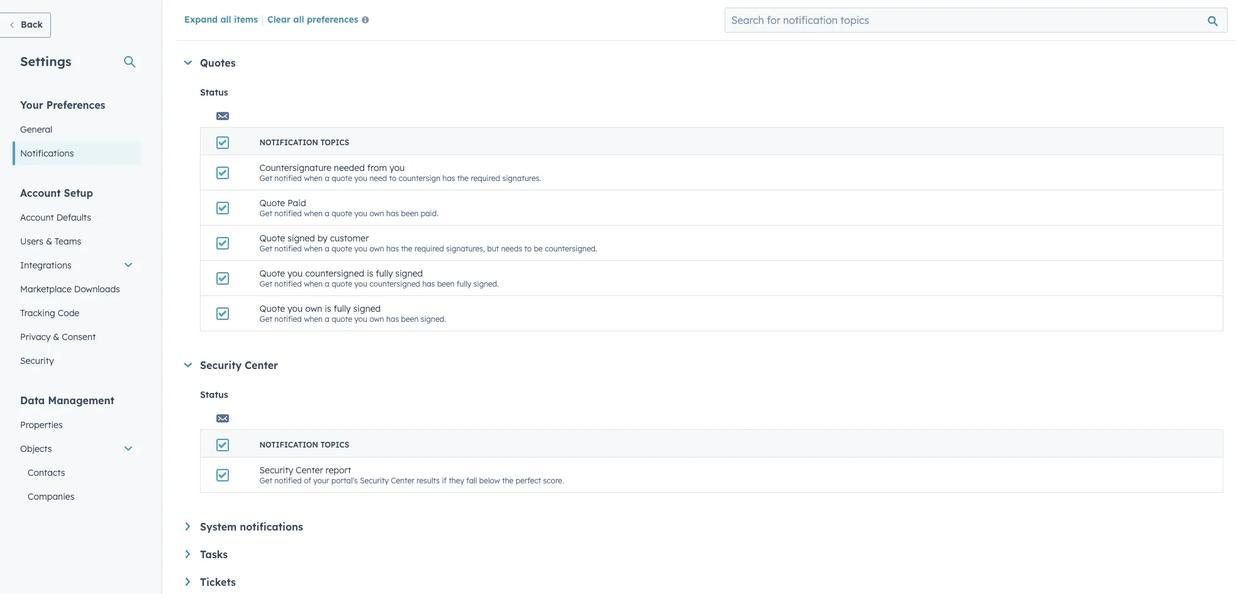 Task type: vqa. For each thing, say whether or not it's contained in the screenshot.
caret icon for Tickets
yes



Task type: locate. For each thing, give the bounding box(es) containing it.
is inside the "quote you countersigned is fully signed get notified when a quote you countersigned has been fully signed."
[[367, 268, 373, 279]]

account for account defaults
[[20, 212, 54, 223]]

1 account from the top
[[20, 187, 61, 199]]

data management element
[[13, 394, 141, 594]]

quote inside quote paid get notified when a quote you own has been paid.
[[259, 198, 285, 209]]

fully inside "quote you own is fully signed get notified when a quote you own has been signed."
[[334, 303, 351, 315]]

tracking code link
[[13, 301, 141, 325]]

you inside 'quote signed by customer get notified when a quote you own has the required signatures, but needs to be countersigned.'
[[354, 244, 367, 254]]

your preferences element
[[13, 98, 141, 165]]

2 notification from the top
[[259, 440, 318, 450]]

fully down the "quote you countersigned is fully signed get notified when a quote you countersigned has been fully signed."
[[334, 303, 351, 315]]

quote
[[332, 174, 352, 183], [332, 209, 352, 218], [332, 244, 352, 254], [332, 279, 352, 289], [332, 315, 352, 324]]

countersigned.
[[545, 244, 597, 254]]

1 vertical spatial your
[[313, 476, 329, 486]]

1 notification from the top
[[259, 138, 318, 147]]

status
[[200, 87, 228, 98], [200, 389, 228, 401]]

0 vertical spatial topics
[[320, 138, 349, 147]]

is inside "quote you own is fully signed get notified when a quote you own has been signed."
[[325, 303, 331, 315]]

general
[[20, 124, 52, 135]]

1 horizontal spatial is
[[367, 268, 373, 279]]

1 vertical spatial status
[[200, 389, 228, 401]]

signed down the "quote you countersigned is fully signed get notified when a quote you countersigned has been fully signed."
[[353, 303, 381, 315]]

notified
[[274, 12, 302, 21], [274, 174, 302, 183], [274, 209, 302, 218], [274, 244, 302, 254], [274, 279, 302, 289], [274, 315, 302, 324], [274, 476, 302, 486]]

notification for security center
[[259, 440, 318, 450]]

2 all from the left
[[293, 14, 304, 25]]

expand all items
[[184, 14, 258, 25]]

2 horizontal spatial the
[[502, 476, 514, 486]]

0 vertical spatial notification
[[259, 138, 318, 147]]

5 notified from the top
[[274, 279, 302, 289]]

your
[[371, 12, 387, 21], [313, 476, 329, 486]]

quote up customer
[[332, 209, 352, 218]]

4 when from the top
[[304, 244, 323, 254]]

to left 'be' on the top left
[[524, 244, 532, 254]]

a inside countersignature needed from you get notified when a quote you need to countersign has the required signatures.
[[325, 174, 329, 183]]

privacy & consent
[[20, 332, 96, 343]]

required left signatures.
[[471, 174, 500, 183]]

setup
[[64, 187, 93, 199]]

been inside the "quote you countersigned is fully signed get notified when a quote you countersigned has been fully signed."
[[437, 279, 455, 289]]

below
[[479, 476, 500, 486]]

the inside security center report get notified of your portal's security center results if they fall below the perfect score.
[[502, 476, 514, 486]]

security inside account setup element
[[20, 355, 54, 367]]

1 topics from the top
[[320, 138, 349, 147]]

tracking
[[20, 308, 55, 319]]

quote right by
[[332, 244, 352, 254]]

1 vertical spatial been
[[437, 279, 455, 289]]

1 all from the left
[[220, 14, 231, 25]]

be
[[534, 244, 543, 254]]

topics up needed
[[320, 138, 349, 147]]

they
[[449, 476, 464, 486]]

payments
[[423, 12, 458, 21]]

clear all preferences button
[[267, 13, 374, 28]]

privacy
[[20, 332, 51, 343]]

2 when from the top
[[304, 174, 323, 183]]

3 get from the top
[[259, 209, 272, 218]]

you
[[389, 162, 405, 174], [354, 174, 367, 183], [354, 209, 367, 218], [354, 244, 367, 254], [288, 268, 303, 279], [354, 279, 367, 289], [288, 303, 303, 315], [354, 315, 367, 324]]

security
[[20, 355, 54, 367], [200, 359, 242, 372], [259, 465, 293, 476], [360, 476, 389, 486]]

notified inside 'quote signed by customer get notified when a quote you own has the required signatures, but needs to be countersigned.'
[[274, 244, 302, 254]]

has right countersign
[[443, 174, 455, 183]]

has down the "quote you countersigned is fully signed get notified when a quote you countersigned has been fully signed."
[[386, 315, 399, 324]]

1 horizontal spatial signed
[[353, 303, 381, 315]]

0 vertical spatial account
[[20, 187, 61, 199]]

quote down the "quote you countersigned is fully signed get notified when a quote you countersigned has been fully signed."
[[332, 315, 352, 324]]

2 notification topics from the top
[[259, 440, 349, 450]]

been down signatures,
[[437, 279, 455, 289]]

marketplace downloads link
[[13, 277, 141, 301]]

0 horizontal spatial fully
[[334, 303, 351, 315]]

your preferences
[[20, 99, 105, 111]]

caret image inside quotes dropdown button
[[184, 61, 192, 65]]

signed left by
[[288, 233, 315, 244]]

countersigned up "quote you own is fully signed get notified when a quote you own has been signed."
[[370, 279, 420, 289]]

preferences
[[307, 14, 358, 25]]

notification
[[259, 138, 318, 147], [259, 440, 318, 450]]

3 quote from the top
[[332, 244, 352, 254]]

all right clear
[[293, 14, 304, 25]]

a
[[325, 12, 329, 21], [325, 174, 329, 183], [325, 209, 329, 218], [325, 244, 329, 254], [325, 279, 329, 289], [325, 315, 329, 324]]

the up the "quote you countersigned is fully signed get notified when a quote you countersigned has been fully signed."
[[401, 244, 412, 254]]

when inside 'quote signed by customer get notified when a quote you own has the required signatures, but needs to be countersigned.'
[[304, 244, 323, 254]]

fully for quote you countersigned is fully signed
[[376, 268, 393, 279]]

7 get from the top
[[259, 476, 272, 486]]

notified inside "quote you own is fully signed get notified when a quote you own has been signed."
[[274, 315, 302, 324]]

back
[[21, 19, 43, 30]]

the inside 'quote signed by customer get notified when a quote you own has the required signatures, but needs to be countersigned.'
[[401, 244, 412, 254]]

0 horizontal spatial required
[[415, 244, 444, 254]]

5 get from the top
[[259, 279, 272, 289]]

own
[[370, 209, 384, 218], [370, 244, 384, 254], [305, 303, 322, 315], [370, 315, 384, 324]]

paid
[[288, 198, 306, 209]]

1 vertical spatial &
[[53, 332, 59, 343]]

2 get from the top
[[259, 174, 272, 183]]

a inside 'quote signed by customer get notified when a quote you own has the required signatures, but needs to be countersigned.'
[[325, 244, 329, 254]]

7 notified from the top
[[274, 476, 302, 486]]

signed inside "quote you own is fully signed get notified when a quote you own has been signed."
[[353, 303, 381, 315]]

1 vertical spatial is
[[325, 303, 331, 315]]

quote inside "quote you own is fully signed get notified when a quote you own has been signed."
[[332, 315, 352, 324]]

1 horizontal spatial your
[[371, 12, 387, 21]]

security center button
[[184, 359, 1223, 372]]

quote inside 'quote signed by customer get notified when a quote you own has the required signatures, but needs to be countersigned.'
[[259, 233, 285, 244]]

your for report
[[313, 476, 329, 486]]

6 get from the top
[[259, 315, 272, 324]]

countersigned
[[305, 268, 364, 279], [370, 279, 420, 289]]

1 vertical spatial signed
[[395, 268, 423, 279]]

1 quote from the top
[[332, 174, 352, 183]]

1 notification topics from the top
[[259, 138, 349, 147]]

1 vertical spatial notification
[[259, 440, 318, 450]]

1 vertical spatial the
[[401, 244, 412, 254]]

account setup element
[[13, 186, 141, 373]]

get inside countersignature needed from you get notified when a quote you need to countersign has the required signatures.
[[259, 174, 272, 183]]

0 vertical spatial is
[[367, 268, 373, 279]]

notification topics up of
[[259, 440, 349, 450]]

quote up "quote you own is fully signed get notified when a quote you own has been signed."
[[332, 279, 352, 289]]

get notified when a payout for your collected payments fails.
[[259, 12, 477, 21]]

tickets button
[[186, 576, 1223, 589]]

get inside quote paid get notified when a quote you own has been paid.
[[259, 209, 272, 218]]

preferences
[[46, 99, 105, 111]]

caret image for tasks
[[186, 550, 190, 558]]

users & teams
[[20, 236, 81, 247]]

1 vertical spatial to
[[524, 244, 532, 254]]

status for security center
[[200, 389, 228, 401]]

your inside security center report get notified of your portal's security center results if they fall below the perfect score.
[[313, 476, 329, 486]]

1 vertical spatial topics
[[320, 440, 349, 450]]

1 horizontal spatial &
[[53, 332, 59, 343]]

the right below
[[502, 476, 514, 486]]

1 vertical spatial required
[[415, 244, 444, 254]]

status down security center
[[200, 389, 228, 401]]

your for when
[[371, 12, 387, 21]]

0 vertical spatial the
[[457, 174, 469, 183]]

0 horizontal spatial your
[[313, 476, 329, 486]]

all inside button
[[293, 14, 304, 25]]

companies
[[28, 491, 74, 503]]

is down the "quote you countersigned is fully signed get notified when a quote you countersigned has been fully signed."
[[325, 303, 331, 315]]

quote inside quote paid get notified when a quote you own has been paid.
[[332, 209, 352, 218]]

2 quote from the top
[[332, 209, 352, 218]]

caret image for quotes
[[184, 61, 192, 65]]

account
[[20, 187, 61, 199], [20, 212, 54, 223]]

caret image
[[184, 61, 192, 65], [184, 363, 192, 367], [186, 550, 190, 558], [186, 578, 190, 586]]

1 quote from the top
[[259, 198, 285, 209]]

notification topics
[[259, 138, 349, 147], [259, 440, 349, 450]]

required
[[471, 174, 500, 183], [415, 244, 444, 254]]

1 vertical spatial signed.
[[421, 315, 446, 324]]

has inside the "quote you countersigned is fully signed get notified when a quote you countersigned has been fully signed."
[[422, 279, 435, 289]]

status down "quotes"
[[200, 87, 228, 98]]

2 account from the top
[[20, 212, 54, 223]]

has left paid.
[[386, 209, 399, 218]]

0 horizontal spatial center
[[245, 359, 278, 372]]

clear
[[267, 14, 291, 25]]

caret image for tickets
[[186, 578, 190, 586]]

topics up report
[[320, 440, 349, 450]]

fully up "quote you own is fully signed get notified when a quote you own has been signed."
[[376, 268, 393, 279]]

quote inside "quote you own is fully signed get notified when a quote you own has been signed."
[[259, 303, 285, 315]]

the right countersign
[[457, 174, 469, 183]]

2 vertical spatial the
[[502, 476, 514, 486]]

account inside "link"
[[20, 212, 54, 223]]

all left items
[[220, 14, 231, 25]]

been inside "quote you own is fully signed get notified when a quote you own has been signed."
[[401, 315, 419, 324]]

0 vertical spatial &
[[46, 236, 52, 247]]

& right the users
[[46, 236, 52, 247]]

4 quote from the top
[[259, 303, 285, 315]]

for
[[359, 12, 369, 21]]

is down customer
[[367, 268, 373, 279]]

2 vertical spatial signed
[[353, 303, 381, 315]]

has inside quote paid get notified when a quote you own has been paid.
[[386, 209, 399, 218]]

0 horizontal spatial signed
[[288, 233, 315, 244]]

required down paid.
[[415, 244, 444, 254]]

2 quote from the top
[[259, 233, 285, 244]]

3 notified from the top
[[274, 209, 302, 218]]

caret image inside security center dropdown button
[[184, 363, 192, 367]]

0 vertical spatial to
[[389, 174, 397, 183]]

been
[[401, 209, 419, 218], [437, 279, 455, 289], [401, 315, 419, 324]]

1 horizontal spatial fully
[[376, 268, 393, 279]]

1 horizontal spatial the
[[457, 174, 469, 183]]

has for quote you countersigned is fully signed
[[422, 279, 435, 289]]

get inside the "quote you countersigned is fully signed get notified when a quote you countersigned has been fully signed."
[[259, 279, 272, 289]]

0 vertical spatial been
[[401, 209, 419, 218]]

2 topics from the top
[[320, 440, 349, 450]]

notification up countersignature
[[259, 138, 318, 147]]

1 get from the top
[[259, 12, 272, 21]]

notifications
[[240, 521, 303, 533]]

0 vertical spatial required
[[471, 174, 500, 183]]

been down the "quote you countersigned is fully signed get notified when a quote you countersigned has been fully signed."
[[401, 315, 419, 324]]

notification up of
[[259, 440, 318, 450]]

2 notified from the top
[[274, 174, 302, 183]]

when inside countersignature needed from you get notified when a quote you need to countersign has the required signatures.
[[304, 174, 323, 183]]

5 when from the top
[[304, 279, 323, 289]]

paid.
[[421, 209, 438, 218]]

0 vertical spatial notification topics
[[259, 138, 349, 147]]

signed.
[[474, 279, 499, 289], [421, 315, 446, 324]]

caret image left tickets
[[186, 578, 190, 586]]

0 vertical spatial signed
[[288, 233, 315, 244]]

get
[[259, 12, 272, 21], [259, 174, 272, 183], [259, 209, 272, 218], [259, 244, 272, 254], [259, 279, 272, 289], [259, 315, 272, 324], [259, 476, 272, 486]]

security link
[[13, 349, 141, 373]]

quote inside countersignature needed from you get notified when a quote you need to countersign has the required signatures.
[[332, 174, 352, 183]]

fall
[[466, 476, 477, 486]]

signed. inside "quote you own is fully signed get notified when a quote you own has been signed."
[[421, 315, 446, 324]]

your right of
[[313, 476, 329, 486]]

4 get from the top
[[259, 244, 272, 254]]

quote
[[259, 198, 285, 209], [259, 233, 285, 244], [259, 268, 285, 279], [259, 303, 285, 315]]

the inside countersignature needed from you get notified when a quote you need to countersign has the required signatures.
[[457, 174, 469, 183]]

has inside "quote you own is fully signed get notified when a quote you own has been signed."
[[386, 315, 399, 324]]

0 horizontal spatial all
[[220, 14, 231, 25]]

1 horizontal spatial all
[[293, 14, 304, 25]]

4 quote from the top
[[332, 279, 352, 289]]

caret image left 'tasks'
[[186, 550, 190, 558]]

is for own
[[325, 303, 331, 315]]

6 when from the top
[[304, 315, 323, 324]]

all
[[220, 14, 231, 25], [293, 14, 304, 25]]

to
[[389, 174, 397, 183], [524, 244, 532, 254]]

all for clear
[[293, 14, 304, 25]]

0 vertical spatial your
[[371, 12, 387, 21]]

caret image inside tasks dropdown button
[[186, 550, 190, 558]]

account up account defaults
[[20, 187, 61, 199]]

center for security center report get notified of your portal's security center results if they fall below the perfect score.
[[296, 465, 323, 476]]

2 a from the top
[[325, 174, 329, 183]]

signed down 'quote signed by customer get notified when a quote you own has the required signatures, but needs to be countersigned.'
[[395, 268, 423, 279]]

2 vertical spatial been
[[401, 315, 419, 324]]

fully
[[376, 268, 393, 279], [457, 279, 471, 289], [334, 303, 351, 315]]

0 vertical spatial signed.
[[474, 279, 499, 289]]

countersigned down by
[[305, 268, 364, 279]]

notification topics up countersignature
[[259, 138, 349, 147]]

has up the "quote you countersigned is fully signed get notified when a quote you countersigned has been fully signed."
[[386, 244, 399, 254]]

5 a from the top
[[325, 279, 329, 289]]

notified inside security center report get notified of your portal's security center results if they fall below the perfect score.
[[274, 476, 302, 486]]

1 vertical spatial notification topics
[[259, 440, 349, 450]]

2 horizontal spatial center
[[391, 476, 414, 486]]

fully down signatures,
[[457, 279, 471, 289]]

your right for
[[371, 12, 387, 21]]

2 horizontal spatial signed
[[395, 268, 423, 279]]

topics
[[320, 138, 349, 147], [320, 440, 349, 450]]

to right need
[[389, 174, 397, 183]]

been left paid.
[[401, 209, 419, 218]]

3 when from the top
[[304, 209, 323, 218]]

1 status from the top
[[200, 87, 228, 98]]

caret image inside tickets dropdown button
[[186, 578, 190, 586]]

marketplace downloads
[[20, 284, 120, 295]]

signed
[[288, 233, 315, 244], [395, 268, 423, 279], [353, 303, 381, 315]]

account setup
[[20, 187, 93, 199]]

account up the users
[[20, 212, 54, 223]]

6 a from the top
[[325, 315, 329, 324]]

data
[[20, 394, 45, 407]]

0 horizontal spatial signed.
[[421, 315, 446, 324]]

1 horizontal spatial countersigned
[[370, 279, 420, 289]]

quote for quote you own is fully signed
[[259, 303, 285, 315]]

a inside "quote you own is fully signed get notified when a quote you own has been signed."
[[325, 315, 329, 324]]

4 notified from the top
[[274, 244, 302, 254]]

topics for quotes
[[320, 138, 349, 147]]

2 status from the top
[[200, 389, 228, 401]]

tickets
[[200, 576, 236, 589]]

expand all items button
[[184, 14, 258, 25]]

signed inside the "quote you countersigned is fully signed get notified when a quote you countersigned has been fully signed."
[[395, 268, 423, 279]]

4 a from the top
[[325, 244, 329, 254]]

quote up quote paid get notified when a quote you own has been paid.
[[332, 174, 352, 183]]

1 horizontal spatial required
[[471, 174, 500, 183]]

has inside countersignature needed from you get notified when a quote you need to countersign has the required signatures.
[[443, 174, 455, 183]]

0 horizontal spatial the
[[401, 244, 412, 254]]

0 horizontal spatial to
[[389, 174, 397, 183]]

1 vertical spatial account
[[20, 212, 54, 223]]

0 vertical spatial status
[[200, 87, 228, 98]]

quote inside the "quote you countersigned is fully signed get notified when a quote you countersigned has been fully signed."
[[259, 268, 285, 279]]

required inside countersignature needed from you get notified when a quote you need to countersign has the required signatures.
[[471, 174, 500, 183]]

has
[[443, 174, 455, 183], [386, 209, 399, 218], [386, 244, 399, 254], [422, 279, 435, 289], [386, 315, 399, 324]]

6 notified from the top
[[274, 315, 302, 324]]

1 horizontal spatial to
[[524, 244, 532, 254]]

& right privacy
[[53, 332, 59, 343]]

5 quote from the top
[[332, 315, 352, 324]]

notifications link
[[13, 142, 141, 165]]

0 horizontal spatial &
[[46, 236, 52, 247]]

3 a from the top
[[325, 209, 329, 218]]

caret image left security center
[[184, 363, 192, 367]]

1 notified from the top
[[274, 12, 302, 21]]

by
[[317, 233, 328, 244]]

has down 'quote signed by customer get notified when a quote you own has the required signatures, but needs to be countersigned.'
[[422, 279, 435, 289]]

1 horizontal spatial center
[[296, 465, 323, 476]]

1 horizontal spatial signed.
[[474, 279, 499, 289]]

portal's
[[331, 476, 358, 486]]

caret image left "quotes"
[[184, 61, 192, 65]]

3 quote from the top
[[259, 268, 285, 279]]

0 horizontal spatial is
[[325, 303, 331, 315]]

security for security
[[20, 355, 54, 367]]

& for users
[[46, 236, 52, 247]]

of
[[304, 476, 311, 486]]

Search for notification topics search field
[[725, 8, 1228, 33]]



Task type: describe. For each thing, give the bounding box(es) containing it.
tasks
[[200, 549, 228, 561]]

account for account setup
[[20, 187, 61, 199]]

caret image
[[186, 523, 190, 531]]

to inside 'quote signed by customer get notified when a quote you own has the required signatures, but needs to be countersigned.'
[[524, 244, 532, 254]]

contacts link
[[13, 461, 141, 485]]

when inside the "quote you countersigned is fully signed get notified when a quote you countersigned has been fully signed."
[[304, 279, 323, 289]]

countersign
[[399, 174, 440, 183]]

quote signed by customer get notified when a quote you own has the required signatures, but needs to be countersigned.
[[259, 233, 597, 254]]

notification topics for security center
[[259, 440, 349, 450]]

fails.
[[460, 12, 477, 21]]

caret image for security center
[[184, 363, 192, 367]]

quotes
[[200, 57, 236, 69]]

signatures.
[[502, 174, 541, 183]]

has inside 'quote signed by customer get notified when a quote you own has the required signatures, but needs to be countersigned.'
[[386, 244, 399, 254]]

marketplace
[[20, 284, 72, 295]]

quote you own is fully signed get notified when a quote you own has been signed.
[[259, 303, 446, 324]]

code
[[58, 308, 79, 319]]

tracking code
[[20, 308, 79, 319]]

if
[[442, 476, 447, 486]]

all for expand
[[220, 14, 231, 25]]

data management
[[20, 394, 114, 407]]

notifications
[[20, 148, 74, 159]]

notified inside quote paid get notified when a quote you own has been paid.
[[274, 209, 302, 218]]

account defaults link
[[13, 206, 141, 230]]

defaults
[[56, 212, 91, 223]]

objects button
[[13, 437, 141, 461]]

companies link
[[13, 485, 141, 509]]

tasks button
[[186, 549, 1223, 561]]

back link
[[0, 13, 51, 38]]

but
[[487, 244, 499, 254]]

& for privacy
[[53, 332, 59, 343]]

downloads
[[74, 284, 120, 295]]

countersignature needed from you get notified when a quote you need to countersign has the required signatures.
[[259, 162, 541, 183]]

has for countersignature needed from you
[[443, 174, 455, 183]]

fully for quote you own is fully signed
[[334, 303, 351, 315]]

integrations button
[[13, 254, 141, 277]]

quote paid get notified when a quote you own has been paid.
[[259, 198, 438, 218]]

notified inside countersignature needed from you get notified when a quote you need to countersign has the required signatures.
[[274, 174, 302, 183]]

quote inside the "quote you countersigned is fully signed get notified when a quote you countersigned has been fully signed."
[[332, 279, 352, 289]]

notification for quotes
[[259, 138, 318, 147]]

center for security center
[[245, 359, 278, 372]]

consent
[[62, 332, 96, 343]]

been for quote you countersigned is fully signed
[[437, 279, 455, 289]]

required inside 'quote signed by customer get notified when a quote you own has the required signatures, but needs to be countersigned.'
[[415, 244, 444, 254]]

properties
[[20, 420, 63, 431]]

security center
[[200, 359, 278, 372]]

items
[[234, 14, 258, 25]]

need
[[370, 174, 387, 183]]

privacy & consent link
[[13, 325, 141, 349]]

countersignature
[[259, 162, 331, 174]]

to inside countersignature needed from you get notified when a quote you need to countersign has the required signatures.
[[389, 174, 397, 183]]

when inside "quote you own is fully signed get notified when a quote you own has been signed."
[[304, 315, 323, 324]]

1 a from the top
[[325, 12, 329, 21]]

signed for quote you own is fully signed
[[353, 303, 381, 315]]

status for quotes
[[200, 87, 228, 98]]

get inside 'quote signed by customer get notified when a quote you own has the required signatures, but needs to be countersigned.'
[[259, 244, 272, 254]]

a inside the "quote you countersigned is fully signed get notified when a quote you countersigned has been fully signed."
[[325, 279, 329, 289]]

quote inside 'quote signed by customer get notified when a quote you own has the required signatures, but needs to be countersigned.'
[[332, 244, 352, 254]]

clear all preferences
[[267, 14, 358, 25]]

quote for quote you countersigned is fully signed
[[259, 268, 285, 279]]

needed
[[334, 162, 365, 174]]

integrations
[[20, 260, 72, 271]]

perfect
[[516, 476, 541, 486]]

your
[[20, 99, 43, 111]]

0 horizontal spatial countersigned
[[305, 268, 364, 279]]

account defaults
[[20, 212, 91, 223]]

management
[[48, 394, 114, 407]]

a inside quote paid get notified when a quote you own has been paid.
[[325, 209, 329, 218]]

been for quote you own is fully signed
[[401, 315, 419, 324]]

security for security center report get notified of your portal's security center results if they fall below the perfect score.
[[259, 465, 293, 476]]

notification topics for quotes
[[259, 138, 349, 147]]

teams
[[55, 236, 81, 247]]

general link
[[13, 118, 141, 142]]

quotes button
[[184, 57, 1223, 69]]

report
[[326, 465, 351, 476]]

score.
[[543, 476, 564, 486]]

own inside quote paid get notified when a quote you own has been paid.
[[370, 209, 384, 218]]

quote you countersigned is fully signed get notified when a quote you countersigned has been fully signed.
[[259, 268, 499, 289]]

users
[[20, 236, 43, 247]]

1 when from the top
[[304, 12, 323, 21]]

users & teams link
[[13, 230, 141, 254]]

results
[[417, 476, 440, 486]]

topics for security center
[[320, 440, 349, 450]]

security for security center
[[200, 359, 242, 372]]

is for countersigned
[[367, 268, 373, 279]]

customer
[[330, 233, 369, 244]]

contacts
[[28, 467, 65, 479]]

signatures,
[[446, 244, 485, 254]]

quote for quote paid
[[259, 198, 285, 209]]

you inside quote paid get notified when a quote you own has been paid.
[[354, 209, 367, 218]]

get inside "quote you own is fully signed get notified when a quote you own has been signed."
[[259, 315, 272, 324]]

settings
[[20, 53, 71, 69]]

own inside 'quote signed by customer get notified when a quote you own has the required signatures, but needs to be countersigned.'
[[370, 244, 384, 254]]

from
[[367, 162, 387, 174]]

notified inside the "quote you countersigned is fully signed get notified when a quote you countersigned has been fully signed."
[[274, 279, 302, 289]]

get inside security center report get notified of your portal's security center results if they fall below the perfect score.
[[259, 476, 272, 486]]

2 horizontal spatial fully
[[457, 279, 471, 289]]

system notifications
[[200, 521, 303, 533]]

system notifications button
[[186, 521, 1223, 533]]

been inside quote paid get notified when a quote you own has been paid.
[[401, 209, 419, 218]]

collected
[[389, 12, 421, 21]]

signed. inside the "quote you countersigned is fully signed get notified when a quote you countersigned has been fully signed."
[[474, 279, 499, 289]]

signed for quote you countersigned is fully signed
[[395, 268, 423, 279]]

payout
[[332, 12, 357, 21]]

quote for quote signed by customer
[[259, 233, 285, 244]]

when inside quote paid get notified when a quote you own has been paid.
[[304, 209, 323, 218]]

objects
[[20, 443, 52, 455]]

signed inside 'quote signed by customer get notified when a quote you own has the required signatures, but needs to be countersigned.'
[[288, 233, 315, 244]]

has for quote you own is fully signed
[[386, 315, 399, 324]]

security center report get notified of your portal's security center results if they fall below the perfect score.
[[259, 465, 564, 486]]

properties link
[[13, 413, 141, 437]]

needs
[[501, 244, 522, 254]]

system
[[200, 521, 237, 533]]

expand
[[184, 14, 218, 25]]



